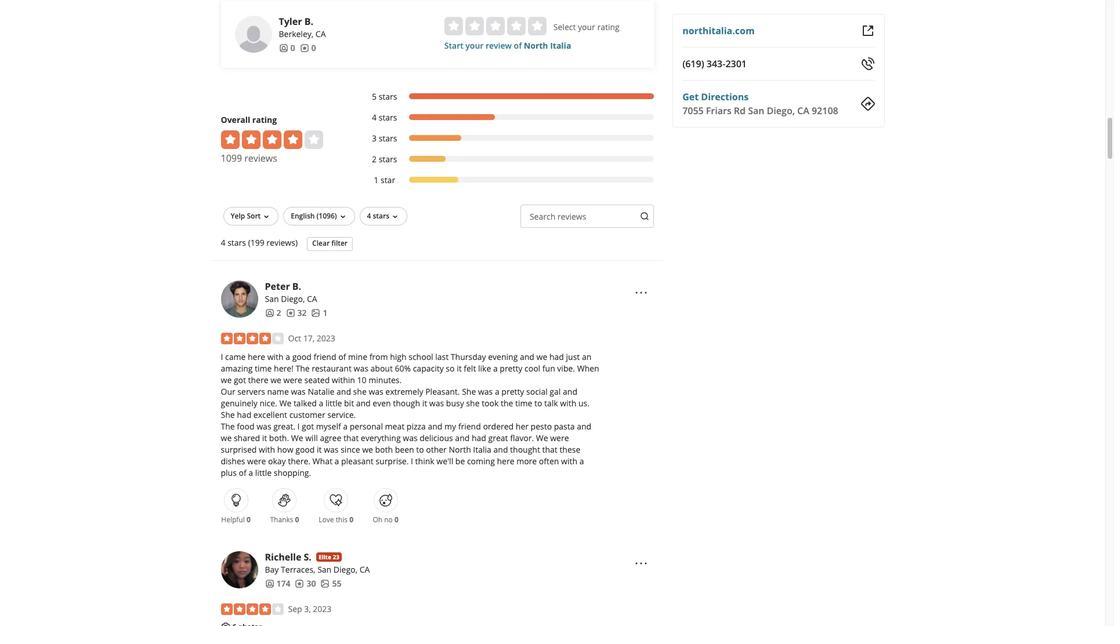 Task type: locate. For each thing, give the bounding box(es) containing it.
0 vertical spatial italia
[[550, 40, 571, 51]]

diego, down the 23
[[334, 565, 358, 576]]

us.
[[579, 398, 590, 409]]

she up busy at the bottom
[[462, 386, 476, 398]]

coming
[[467, 456, 495, 467]]

1 16 chevron down v2 image from the left
[[262, 212, 271, 222]]

1 inside photos element
[[323, 308, 328, 319]]

b. up berkeley, on the left top of the page
[[304, 15, 313, 28]]

a down the these
[[580, 456, 584, 467]]

i left came
[[221, 352, 223, 363]]

reviews element down peter b. san diego, ca
[[286, 308, 307, 319]]

0 vertical spatial photos element
[[311, 308, 328, 319]]

0 horizontal spatial i
[[221, 352, 223, 363]]

there.
[[288, 456, 311, 467]]

with left us.
[[560, 398, 577, 409]]

the left food on the bottom of the page
[[221, 421, 235, 432]]

diego, inside elite 23 bay terraces, san diego, ca
[[334, 565, 358, 576]]

it left both.
[[262, 433, 267, 444]]

None radio
[[444, 17, 463, 35], [465, 17, 484, 35], [486, 17, 505, 35], [528, 17, 547, 35], [444, 17, 463, 35], [465, 17, 484, 35], [486, 17, 505, 35], [528, 17, 547, 35]]

4 stars for filter reviews by 4 stars rating element
[[372, 112, 397, 123]]

1 horizontal spatial she
[[462, 386, 476, 398]]

0 vertical spatial she
[[353, 386, 367, 398]]

4 inside dropdown button
[[367, 211, 371, 221]]

reviews element down berkeley, on the left top of the page
[[300, 42, 316, 54]]

16 review v2 image left 32
[[286, 309, 295, 318]]

we up fun
[[537, 352, 548, 363]]

were down pasta
[[550, 433, 569, 444]]

felt
[[464, 363, 476, 374]]

0 vertical spatial 4
[[372, 112, 377, 123]]

stars down the "1 star"
[[373, 211, 389, 221]]

1 horizontal spatial got
[[302, 421, 314, 432]]

reviews element down terraces,
[[295, 579, 316, 590]]

north up be
[[449, 445, 471, 456]]

1 vertical spatial she
[[221, 410, 235, 421]]

diego, inside get directions 7055 friars rd san diego, ca 92108
[[767, 104, 795, 117]]

richelle
[[265, 551, 301, 564]]

north right review
[[524, 40, 548, 51]]

love
[[319, 515, 334, 525]]

other
[[426, 445, 447, 456]]

0 horizontal spatial friend
[[314, 352, 336, 363]]

ca inside peter b. san diego, ca
[[307, 294, 317, 305]]

reviews element containing 0
[[300, 42, 316, 54]]

0 horizontal spatial 2
[[277, 308, 281, 319]]

4 stars right 16 chevron down v2 image
[[367, 211, 389, 221]]

northitalia.com
[[683, 24, 755, 37]]

time right the
[[515, 398, 532, 409]]

pretty up the
[[502, 386, 524, 398]]

stars inside filter reviews by 3 stars rating element
[[379, 133, 397, 144]]

san down peter
[[265, 294, 279, 305]]

32
[[297, 308, 307, 319]]

star
[[381, 175, 395, 186]]

4 for 4 stars dropdown button
[[367, 211, 371, 221]]

busy
[[446, 398, 464, 409]]

she down the genuinely on the bottom of the page
[[221, 410, 235, 421]]

0 horizontal spatial 16 chevron down v2 image
[[262, 212, 271, 222]]

she
[[353, 386, 367, 398], [466, 398, 480, 409]]

3
[[372, 133, 377, 144]]

(no rating) image
[[444, 17, 547, 35]]

reviews element containing 32
[[286, 308, 307, 319]]

2 down 3
[[372, 154, 377, 165]]

1 4 star rating image from the top
[[221, 131, 323, 149]]

0 vertical spatial friends element
[[279, 42, 295, 54]]

search image
[[640, 212, 650, 221]]

a down service.
[[343, 421, 348, 432]]

2 horizontal spatial had
[[550, 352, 564, 363]]

agree
[[320, 433, 341, 444]]

1 horizontal spatial friend
[[458, 421, 481, 432]]

here right came
[[248, 352, 265, 363]]

i
[[221, 352, 223, 363], [297, 421, 300, 432], [411, 456, 413, 467]]

friends element containing 2
[[265, 308, 281, 319]]

stars inside filter reviews by 4 stars rating element
[[379, 112, 397, 123]]

1 for 1
[[323, 308, 328, 319]]

school
[[409, 352, 433, 363]]

surprised
[[221, 445, 257, 456]]

stars right 3
[[379, 133, 397, 144]]

get directions link
[[683, 91, 749, 103]]

0 horizontal spatial 4
[[221, 237, 225, 248]]

more
[[517, 456, 537, 467]]

0 horizontal spatial to
[[416, 445, 424, 456]]

diego, inside peter b. san diego, ca
[[281, 294, 305, 305]]

16 chevron down v2 image inside 4 stars dropdown button
[[391, 212, 400, 222]]

review
[[486, 40, 512, 51]]

2 inside friends element
[[277, 308, 281, 319]]

1 vertical spatial photos element
[[321, 579, 342, 590]]

she left took
[[466, 398, 480, 409]]

little down okay
[[255, 468, 272, 479]]

diego, down peter b. link
[[281, 294, 305, 305]]

1 vertical spatial here
[[497, 456, 515, 467]]

1 horizontal spatial san
[[318, 565, 332, 576]]

2 for 2 stars
[[372, 154, 377, 165]]

tyler
[[279, 15, 302, 28]]

1099
[[221, 152, 242, 165]]

here
[[248, 352, 265, 363], [497, 456, 515, 467]]

customer
[[289, 410, 325, 421]]

2023 for peter b.
[[317, 333, 335, 344]]

to
[[535, 398, 542, 409], [416, 445, 424, 456]]

stars inside 4 stars dropdown button
[[373, 211, 389, 221]]

our
[[221, 386, 235, 398]]

friends element for peter
[[265, 308, 281, 319]]

0 horizontal spatial 16 friends v2 image
[[265, 580, 274, 589]]

elite 23 bay terraces, san diego, ca
[[265, 554, 370, 576]]

oct
[[288, 333, 301, 344]]

23
[[333, 554, 339, 562]]

1 horizontal spatial italia
[[550, 40, 571, 51]]

1 vertical spatial italia
[[473, 445, 492, 456]]

photos element
[[311, 308, 328, 319], [321, 579, 342, 590]]

got down amazing at the bottom of page
[[234, 375, 246, 386]]

reviews right 1099
[[244, 152, 277, 165]]

surprise.
[[376, 456, 409, 467]]

1 vertical spatial got
[[302, 421, 314, 432]]

of right plus
[[239, 468, 247, 479]]

north
[[524, 40, 548, 51], [449, 445, 471, 456]]

16 review v2 image
[[300, 43, 309, 53], [286, 309, 295, 318], [295, 580, 304, 589]]

None radio
[[507, 17, 526, 35]]

we
[[537, 352, 548, 363], [221, 375, 232, 386], [271, 375, 281, 386], [221, 433, 232, 444], [362, 445, 373, 456]]

(0 reactions) element right no
[[395, 515, 399, 525]]

1 vertical spatial little
[[255, 468, 272, 479]]

16 review v2 image for tyler
[[300, 43, 309, 53]]

  text field
[[521, 205, 654, 228]]

0 horizontal spatial north
[[449, 445, 471, 456]]

0 vertical spatial rating
[[598, 21, 620, 32]]

rating element
[[444, 17, 547, 35]]

2 horizontal spatial san
[[748, 104, 765, 117]]

16 chevron down v2 image inside yelp sort popup button
[[262, 212, 271, 222]]

(0 reactions) element for thanks 0
[[295, 515, 299, 525]]

4 (0 reactions) element from the left
[[395, 515, 399, 525]]

(0 reactions) element right thanks
[[295, 515, 299, 525]]

italia up coming
[[473, 445, 492, 456]]

stars for filter reviews by 5 stars rating element
[[379, 91, 397, 102]]

b. right peter
[[292, 280, 301, 293]]

photo of peter b. image
[[221, 281, 258, 318]]

1 horizontal spatial 2
[[372, 154, 377, 165]]

0 horizontal spatial that
[[344, 433, 359, 444]]

i left think
[[411, 456, 413, 467]]

1 horizontal spatial she
[[466, 398, 480, 409]]

she down 10
[[353, 386, 367, 398]]

16 friends v2 image down berkeley, on the left top of the page
[[279, 43, 288, 53]]

3,
[[304, 604, 311, 615]]

0 vertical spatial she
[[462, 386, 476, 398]]

we down pesto
[[536, 433, 548, 444]]

love this 0
[[319, 515, 353, 525]]

4 stars inside dropdown button
[[367, 211, 389, 221]]

richelle s. link
[[265, 551, 312, 564]]

select
[[554, 21, 576, 32]]

0 vertical spatial san
[[748, 104, 765, 117]]

0 vertical spatial reviews element
[[300, 42, 316, 54]]

reviews right the 'search'
[[558, 211, 586, 222]]

here!
[[274, 363, 294, 374]]

reviews element for peter
[[286, 308, 307, 319]]

1 vertical spatial good
[[296, 445, 315, 456]]

4 star rating image for sep 3, 2023
[[221, 604, 284, 616]]

1 vertical spatial 2023
[[313, 604, 332, 615]]

0 horizontal spatial she
[[221, 410, 235, 421]]

menu image
[[634, 286, 648, 300], [634, 557, 648, 571]]

with
[[267, 352, 284, 363], [560, 398, 577, 409], [259, 445, 275, 456], [561, 456, 578, 467]]

16 chevron down v2 image
[[262, 212, 271, 222], [391, 212, 400, 222]]

1 (0 reactions) element from the left
[[247, 515, 251, 525]]

your for select
[[578, 21, 595, 32]]

good down 17,
[[292, 352, 312, 363]]

4 right 16 chevron down v2 image
[[367, 211, 371, 221]]

dishes
[[221, 456, 245, 467]]

1 vertical spatial b.
[[292, 280, 301, 293]]

0 horizontal spatial little
[[255, 468, 272, 479]]

b. for tyler b.
[[304, 15, 313, 28]]

little
[[326, 398, 342, 409], [255, 468, 272, 479]]

clear filter
[[312, 239, 348, 249]]

1 horizontal spatial little
[[326, 398, 342, 409]]

delicious
[[420, 433, 453, 444]]

1 vertical spatial to
[[416, 445, 424, 456]]

(0 reactions) element
[[247, 515, 251, 525], [295, 515, 299, 525], [349, 515, 353, 525], [395, 515, 399, 525]]

extremely
[[386, 386, 423, 398]]

sep 3, 2023
[[288, 604, 332, 615]]

the
[[296, 363, 310, 374], [221, 421, 235, 432]]

0 vertical spatial of
[[514, 40, 522, 51]]

0 horizontal spatial got
[[234, 375, 246, 386]]

san inside get directions 7055 friars rd san diego, ca 92108
[[748, 104, 765, 117]]

4 star rating image for 1099 reviews
[[221, 131, 323, 149]]

(0 reactions) element right helpful
[[247, 515, 251, 525]]

1 vertical spatial 4
[[367, 211, 371, 221]]

0 vertical spatial menu image
[[634, 286, 648, 300]]

photos element containing 55
[[321, 579, 342, 590]]

terraces,
[[281, 565, 315, 576]]

16 photos v2 image
[[311, 309, 321, 318], [321, 580, 330, 589]]

of left mine
[[338, 352, 346, 363]]

1 vertical spatial i
[[297, 421, 300, 432]]

plus
[[221, 468, 237, 479]]

0 horizontal spatial your
[[466, 40, 484, 51]]

16 friends v2 image for richelle s.
[[265, 580, 274, 589]]

evening
[[488, 352, 518, 363]]

1 menu image from the top
[[634, 286, 648, 300]]

0 vertical spatial b.
[[304, 15, 313, 28]]

16 chevron down v2 image down star
[[391, 212, 400, 222]]

4 star rating image up came
[[221, 333, 284, 345]]

1 vertical spatial reviews
[[558, 211, 586, 222]]

2023 right 3,
[[313, 604, 332, 615]]

2 menu image from the top
[[634, 557, 648, 571]]

1 vertical spatial friends element
[[265, 308, 281, 319]]

0 vertical spatial 2
[[372, 154, 377, 165]]

stars inside filter reviews by 2 stars rating element
[[379, 154, 397, 165]]

and up delicious at left
[[428, 421, 443, 432]]

1 vertical spatial 16 review v2 image
[[286, 309, 295, 318]]

reviews for search reviews
[[558, 211, 586, 222]]

english (1096)
[[291, 211, 337, 221]]

1 vertical spatial 1
[[323, 308, 328, 319]]

4 star rating image
[[221, 131, 323, 149], [221, 333, 284, 345], [221, 604, 284, 616]]

reviews element
[[300, 42, 316, 54], [286, 308, 307, 319], [295, 579, 316, 590]]

0 horizontal spatial had
[[237, 410, 251, 421]]

little up service.
[[326, 398, 342, 409]]

4 stars down 5 stars
[[372, 112, 397, 123]]

were
[[284, 375, 302, 386], [550, 433, 569, 444], [247, 456, 266, 467]]

1 vertical spatial 4 stars
[[367, 211, 389, 221]]

photos element containing 1
[[311, 308, 328, 319]]

san
[[748, 104, 765, 117], [265, 294, 279, 305], [318, 565, 332, 576]]

reviews for 1099 reviews
[[244, 152, 277, 165]]

stars inside filter reviews by 5 stars rating element
[[379, 91, 397, 102]]

16 friends v2 image left 174
[[265, 580, 274, 589]]

had up food on the bottom of the page
[[237, 410, 251, 421]]

0 horizontal spatial 1
[[323, 308, 328, 319]]

1 vertical spatial 16 friends v2 image
[[265, 580, 274, 589]]

photo of tyler b. image
[[235, 16, 272, 53]]

great
[[488, 433, 508, 444]]

good up there.
[[296, 445, 315, 456]]

4 star rating image up 16 camera v2 icon
[[221, 604, 284, 616]]

1 vertical spatial reviews element
[[286, 308, 307, 319]]

(0 reactions) element right this
[[349, 515, 353, 525]]

san down elite
[[318, 565, 332, 576]]

last
[[435, 352, 449, 363]]

3 (0 reactions) element from the left
[[349, 515, 353, 525]]

2 vertical spatial diego,
[[334, 565, 358, 576]]

4 left (199
[[221, 237, 225, 248]]

0 horizontal spatial diego,
[[281, 294, 305, 305]]

minutes.
[[369, 375, 402, 386]]

rating right overall
[[252, 114, 277, 125]]

2 vertical spatial of
[[239, 468, 247, 479]]

2 horizontal spatial were
[[550, 433, 569, 444]]

1 vertical spatial san
[[265, 294, 279, 305]]

a right plus
[[249, 468, 253, 479]]

16 photos v2 image right 32
[[311, 309, 321, 318]]

tyler b. berkeley, ca
[[279, 15, 326, 39]]

1 for 1 star
[[374, 175, 379, 186]]

0 vertical spatial your
[[578, 21, 595, 32]]

pretty down evening at the left bottom of page
[[500, 363, 523, 374]]

search
[[530, 211, 556, 222]]

stars for filter reviews by 3 stars rating element
[[379, 133, 397, 144]]

and right bit
[[356, 398, 371, 409]]

northitalia.com link
[[683, 24, 755, 37]]

friend
[[314, 352, 336, 363], [458, 421, 481, 432]]

we'll
[[437, 456, 453, 467]]

4 stars (199 reviews)
[[221, 237, 298, 248]]

b. inside tyler b. berkeley, ca
[[304, 15, 313, 28]]

a
[[286, 352, 290, 363], [493, 363, 498, 374], [495, 386, 500, 398], [319, 398, 324, 409], [343, 421, 348, 432], [335, 456, 339, 467], [580, 456, 584, 467], [249, 468, 253, 479]]

2 16 chevron down v2 image from the left
[[391, 212, 400, 222]]

friends element down bay
[[265, 579, 290, 590]]

of right review
[[514, 40, 522, 51]]

1 horizontal spatial were
[[284, 375, 302, 386]]

friends element containing 0
[[279, 42, 295, 54]]

filter reviews by 3 stars rating element
[[360, 133, 654, 144]]

4 stars for 4 stars dropdown button
[[367, 211, 389, 221]]

0 vertical spatial 4 star rating image
[[221, 131, 323, 149]]

2 right 16 friends v2 image
[[277, 308, 281, 319]]

often
[[539, 456, 559, 467]]

1 horizontal spatial 16 chevron down v2 image
[[391, 212, 400, 222]]

was
[[354, 363, 369, 374], [291, 386, 306, 398], [369, 386, 383, 398], [478, 386, 493, 398], [429, 398, 444, 409], [257, 421, 271, 432], [403, 433, 418, 444], [324, 445, 339, 456]]

richelle s.
[[265, 551, 312, 564]]

2 horizontal spatial of
[[514, 40, 522, 51]]

photos element for richelle s.
[[321, 579, 342, 590]]

0 vertical spatial to
[[535, 398, 542, 409]]

1 horizontal spatial had
[[472, 433, 486, 444]]

2 vertical spatial 4 star rating image
[[221, 604, 284, 616]]

1 vertical spatial 16 photos v2 image
[[321, 580, 330, 589]]

friends element
[[279, 42, 295, 54], [265, 308, 281, 319], [265, 579, 290, 590]]

friends element down peter
[[265, 308, 281, 319]]

1 horizontal spatial diego,
[[334, 565, 358, 576]]

were down here! at the left of the page
[[284, 375, 302, 386]]

3 4 star rating image from the top
[[221, 604, 284, 616]]

clear
[[312, 239, 330, 249]]

was up even
[[369, 386, 383, 398]]

2 4 star rating image from the top
[[221, 333, 284, 345]]

1 vertical spatial north
[[449, 445, 471, 456]]

16 photos v2 image left the 55
[[321, 580, 330, 589]]

1 vertical spatial that
[[542, 445, 558, 456]]

(199
[[248, 237, 265, 248]]

1 vertical spatial 2
[[277, 308, 281, 319]]

we
[[279, 398, 292, 409], [291, 433, 303, 444], [536, 433, 548, 444]]

everything
[[361, 433, 401, 444]]

oh
[[373, 515, 383, 525]]

north inside "i came here with a good friend of mine from high school last thursday evening and we had just an amazing time here! the restaurant was about 60% capacity so it felt like a pretty cool fun vibe. when we got there we were seated within 10 minutes. our servers name was natalie and she was extremely pleasant. she was a pretty social gal and genuinely nice. we talked a little bit and even though it was busy she took the time to talk with us. she had excellent customer service. the food was great. i got myself a personal meat pizza and my friend ordered her pesto pasta and we shared it both. we will agree that everything was delicious and had great flavor. we were surprised with how good it was since we both been to other north italia and thought that these dishes were okay there. what a pleasant surprise. i think we'll be coming here more often with a plus of a little shopping."
[[449, 445, 471, 456]]

and down 'within'
[[337, 386, 351, 398]]

a down natalie
[[319, 398, 324, 409]]

2301
[[726, 57, 747, 70]]

filter reviews by 1 star rating element
[[360, 175, 654, 186]]

1 vertical spatial menu image
[[634, 557, 648, 571]]

had up fun
[[550, 352, 564, 363]]

16 review v2 image left "30" on the bottom left of the page
[[295, 580, 304, 589]]

italia
[[550, 40, 571, 51], [473, 445, 492, 456]]

menu image for richelle s.
[[634, 557, 648, 571]]

italia down select
[[550, 40, 571, 51]]

stars down 5 stars
[[379, 112, 397, 123]]

16 friends v2 image
[[279, 43, 288, 53], [265, 580, 274, 589]]

0 vertical spatial 4 stars
[[372, 112, 397, 123]]

that
[[344, 433, 359, 444], [542, 445, 558, 456]]

photo of richelle s. image
[[221, 552, 258, 589]]

thursday
[[451, 352, 486, 363]]

sort
[[247, 211, 261, 221]]

1 horizontal spatial b.
[[304, 15, 313, 28]]

2023 right 17,
[[317, 333, 335, 344]]

2 (0 reactions) element from the left
[[295, 515, 299, 525]]

b. inside peter b. san diego, ca
[[292, 280, 301, 293]]

0 vertical spatial that
[[344, 433, 359, 444]]

16 chevron down v2 image right "sort"
[[262, 212, 271, 222]]

4 stars button
[[360, 207, 407, 226]]

1 horizontal spatial the
[[296, 363, 310, 374]]

1 vertical spatial 4 star rating image
[[221, 333, 284, 345]]

0 vertical spatial here
[[248, 352, 265, 363]]

0 vertical spatial were
[[284, 375, 302, 386]]

high
[[390, 352, 407, 363]]

2 horizontal spatial diego,
[[767, 104, 795, 117]]

1 left star
[[374, 175, 379, 186]]

your for start
[[466, 40, 484, 51]]

2 vertical spatial san
[[318, 565, 332, 576]]

got down customer
[[302, 421, 314, 432]]

elite
[[319, 554, 331, 562]]

was up "been"
[[403, 433, 418, 444]]

0 vertical spatial diego,
[[767, 104, 795, 117]]

photos element for peter b.
[[311, 308, 328, 319]]

(619) 343-2301
[[683, 57, 747, 70]]

4 down the 5
[[372, 112, 377, 123]]



Task type: vqa. For each thing, say whether or not it's contained in the screenshot.
3rd (0 reactions) element from the right
yes



Task type: describe. For each thing, give the bounding box(es) containing it.
reviews element for tyler
[[300, 42, 316, 54]]

16 friends v2 image
[[265, 309, 274, 318]]

2 for 2
[[277, 308, 281, 319]]

we down name
[[279, 398, 292, 409]]

oct 17, 2023
[[288, 333, 335, 344]]

24 external link v2 image
[[861, 24, 875, 38]]

even
[[373, 398, 391, 409]]

english (1096) button
[[283, 207, 355, 226]]

24 phone v2 image
[[861, 57, 875, 71]]

a up took
[[495, 386, 500, 398]]

excellent
[[254, 410, 287, 421]]

both.
[[269, 433, 289, 444]]

(0 reactions) element for oh no 0
[[395, 515, 399, 525]]

10
[[357, 375, 367, 386]]

we up pleasant on the bottom left
[[362, 445, 373, 456]]

was up talked
[[291, 386, 306, 398]]

16 camera v2 image
[[221, 623, 230, 627]]

174
[[277, 579, 290, 590]]

reviews element containing 30
[[295, 579, 316, 590]]

a up here! at the left of the page
[[286, 352, 290, 363]]

16 photos v2 image for richelle s.
[[321, 580, 330, 589]]

thought
[[510, 445, 540, 456]]

we up name
[[271, 375, 281, 386]]

0 horizontal spatial were
[[247, 456, 266, 467]]

about
[[371, 363, 393, 374]]

food
[[237, 421, 255, 432]]

24 directions v2 image
[[861, 97, 875, 111]]

bay
[[265, 565, 279, 576]]

a right like
[[493, 363, 498, 374]]

1 horizontal spatial here
[[497, 456, 515, 467]]

0 vertical spatial pretty
[[500, 363, 523, 374]]

1 vertical spatial of
[[338, 352, 346, 363]]

16 photos v2 image for peter b.
[[311, 309, 321, 318]]

16 chevron down v2 image for sort
[[262, 212, 271, 222]]

yelp
[[231, 211, 245, 221]]

30
[[307, 579, 316, 590]]

it right "though"
[[422, 398, 427, 409]]

was down agree
[[324, 445, 339, 456]]

from
[[370, 352, 388, 363]]

2 vertical spatial 4
[[221, 237, 225, 248]]

filter reviews by 4 stars rating element
[[360, 112, 654, 124]]

1 horizontal spatial i
[[297, 421, 300, 432]]

ordered
[[483, 421, 514, 432]]

meat
[[385, 421, 405, 432]]

start your review of north italia
[[444, 40, 571, 51]]

stars left (199
[[228, 237, 246, 248]]

social
[[526, 386, 548, 398]]

shopping.
[[274, 468, 311, 479]]

it up 'what'
[[317, 445, 322, 456]]

took
[[482, 398, 499, 409]]

italia inside "i came here with a good friend of mine from high school last thursday evening and we had just an amazing time here! the restaurant was about 60% capacity so it felt like a pretty cool fun vibe. when we got there we were seated within 10 minutes. our servers name was natalie and she was extremely pleasant. she was a pretty social gal and genuinely nice. we talked a little bit and even though it was busy she took the time to talk with us. she had excellent customer service. the food was great. i got myself a personal meat pizza and my friend ordered her pesto pasta and we shared it both. we will agree that everything was delicious and had great flavor. we were surprised with how good it was since we both been to other north italia and thought that these dishes were okay there. what a pleasant surprise. i think we'll be coming here more often with a plus of a little shopping."
[[473, 445, 492, 456]]

what
[[313, 456, 333, 467]]

elite 23 link
[[316, 553, 342, 562]]

berkeley,
[[279, 28, 314, 39]]

bit
[[344, 398, 354, 409]]

ca inside get directions 7055 friars rd san diego, ca 92108
[[798, 104, 810, 117]]

was up 10
[[354, 363, 369, 374]]

0 vertical spatial got
[[234, 375, 246, 386]]

(0 reactions) element for helpful 0
[[247, 515, 251, 525]]

rd
[[734, 104, 746, 117]]

1 vertical spatial pretty
[[502, 386, 524, 398]]

amazing
[[221, 363, 253, 374]]

natalie
[[308, 386, 335, 398]]

1 vertical spatial were
[[550, 433, 569, 444]]

think
[[415, 456, 435, 467]]

capacity
[[413, 363, 444, 374]]

start
[[444, 40, 464, 51]]

be
[[456, 456, 465, 467]]

3 stars
[[372, 133, 397, 144]]

7055
[[683, 104, 704, 117]]

(619)
[[683, 57, 704, 70]]

came
[[225, 352, 246, 363]]

17,
[[303, 333, 315, 344]]

0 horizontal spatial the
[[221, 421, 235, 432]]

1 vertical spatial rating
[[252, 114, 277, 125]]

5
[[372, 91, 377, 102]]

with down the these
[[561, 456, 578, 467]]

0 vertical spatial i
[[221, 352, 223, 363]]

stars for 4 stars dropdown button
[[373, 211, 389, 221]]

0 inside friends element
[[290, 42, 295, 53]]

no
[[384, 515, 393, 525]]

with up okay
[[259, 445, 275, 456]]

1 horizontal spatial rating
[[598, 21, 620, 32]]

peter
[[265, 280, 290, 293]]

tyler b. link
[[279, 15, 313, 28]]

343-
[[707, 57, 726, 70]]

cool
[[525, 363, 540, 374]]

menu image for peter b.
[[634, 286, 648, 300]]

friends element for tyler
[[279, 42, 295, 54]]

talked
[[294, 398, 317, 409]]

0 vertical spatial good
[[292, 352, 312, 363]]

was down "excellent"
[[257, 421, 271, 432]]

filter reviews by 2 stars rating element
[[360, 154, 654, 165]]

0 horizontal spatial time
[[255, 363, 272, 374]]

seated
[[304, 375, 330, 386]]

a right 'what'
[[335, 456, 339, 467]]

stars for filter reviews by 2 stars rating element
[[379, 154, 397, 165]]

2 stars
[[372, 154, 397, 165]]

1 vertical spatial had
[[237, 410, 251, 421]]

with up here! at the left of the page
[[267, 352, 284, 363]]

the
[[501, 398, 513, 409]]

this
[[336, 515, 348, 525]]

we left will
[[291, 433, 303, 444]]

ca inside elite 23 bay terraces, san diego, ca
[[360, 565, 370, 576]]

my
[[445, 421, 456, 432]]

peter b. san diego, ca
[[265, 280, 317, 305]]

like
[[478, 363, 491, 374]]

filter reviews by 5 stars rating element
[[360, 91, 654, 103]]

and right pasta
[[577, 421, 592, 432]]

b. for peter b.
[[292, 280, 301, 293]]

1 star
[[374, 175, 395, 186]]

(0 reactions) element for love this 0
[[349, 515, 353, 525]]

name
[[267, 386, 289, 398]]

4 star rating image for oct 17, 2023
[[221, 333, 284, 345]]

ca inside tyler b. berkeley, ca
[[316, 28, 326, 39]]

55
[[332, 579, 342, 590]]

get
[[683, 91, 699, 103]]

since
[[341, 445, 360, 456]]

2 horizontal spatial i
[[411, 456, 413, 467]]

mine
[[348, 352, 367, 363]]

san inside peter b. san diego, ca
[[265, 294, 279, 305]]

talk
[[544, 398, 558, 409]]

stars for filter reviews by 4 stars rating element
[[379, 112, 397, 123]]

i came here with a good friend of mine from high school last thursday evening and we had just an amazing time here! the restaurant was about 60% capacity so it felt like a pretty cool fun vibe. when we got there we were seated within 10 minutes. our servers name was natalie and she was extremely pleasant. she was a pretty social gal and genuinely nice. we talked a little bit and even though it was busy she took the time to talk with us. she had excellent customer service. the food was great. i got myself a personal meat pizza and my friend ordered her pesto pasta and we shared it both. we will agree that everything was delicious and had great flavor. we were surprised with how good it was since we both been to other north italia and thought that these dishes were okay there. what a pleasant surprise. i think we'll be coming here more often with a plus of a little shopping.
[[221, 352, 599, 479]]

friends element containing 174
[[265, 579, 290, 590]]

2 vertical spatial 16 review v2 image
[[295, 580, 304, 589]]

and right gal at the bottom of page
[[563, 386, 577, 398]]

2023 for richelle s.
[[313, 604, 332, 615]]

0 vertical spatial friend
[[314, 352, 336, 363]]

1 horizontal spatial to
[[535, 398, 542, 409]]

and down the my
[[455, 433, 470, 444]]

16 chevron down v2 image for stars
[[391, 212, 400, 222]]

her
[[516, 421, 529, 432]]

pizza
[[407, 421, 426, 432]]

san inside elite 23 bay terraces, san diego, ca
[[318, 565, 332, 576]]

there
[[248, 375, 268, 386]]

2 vertical spatial had
[[472, 433, 486, 444]]

personal
[[350, 421, 383, 432]]

16 chevron down v2 image
[[338, 212, 347, 222]]

5 stars
[[372, 91, 397, 102]]

fun
[[543, 363, 555, 374]]

overall rating
[[221, 114, 277, 125]]

0 vertical spatial the
[[296, 363, 310, 374]]

16 friends v2 image for tyler b.
[[279, 43, 288, 53]]

we up surprised
[[221, 433, 232, 444]]

so
[[446, 363, 455, 374]]

and down great
[[494, 445, 508, 456]]

thanks
[[270, 515, 293, 525]]

4 for filter reviews by 4 stars rating element
[[372, 112, 377, 123]]

restaurant
[[312, 363, 352, 374]]

was down pleasant.
[[429, 398, 444, 409]]

16 review v2 image for peter
[[286, 309, 295, 318]]

yelp sort
[[231, 211, 261, 221]]

how
[[277, 445, 293, 456]]

we up our
[[221, 375, 232, 386]]

1 horizontal spatial time
[[515, 398, 532, 409]]

0 horizontal spatial of
[[239, 468, 247, 479]]

1 horizontal spatial north
[[524, 40, 548, 51]]

it right the so
[[457, 363, 462, 374]]

pleasant
[[341, 456, 374, 467]]

(1096)
[[317, 211, 337, 221]]

and up cool
[[520, 352, 535, 363]]

1 horizontal spatial that
[[542, 445, 558, 456]]

okay
[[268, 456, 286, 467]]

was up took
[[478, 386, 493, 398]]

peter b. link
[[265, 280, 301, 293]]

1099 reviews
[[221, 152, 277, 165]]

1 vertical spatial friend
[[458, 421, 481, 432]]

reviews)
[[267, 237, 298, 248]]



